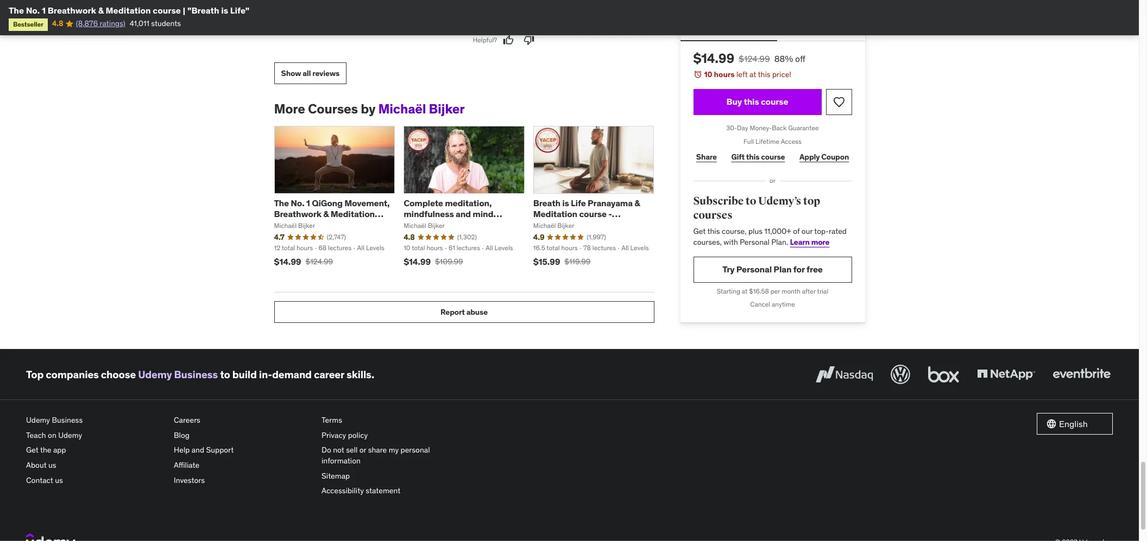 Task type: locate. For each thing, give the bounding box(es) containing it.
1 horizontal spatial get
[[693, 227, 706, 237]]

1 vertical spatial udemy business link
[[26, 413, 165, 428]]

course for complete meditation, mindfulness and mind training course
[[437, 219, 465, 230]]

top
[[803, 195, 820, 208]]

0 horizontal spatial to
[[220, 368, 230, 381]]

udemy right choose
[[138, 368, 172, 381]]

michaël bijker
[[274, 222, 315, 230], [404, 222, 445, 230], [533, 222, 574, 230]]

rated
[[829, 227, 847, 237]]

at right "left"
[[750, 70, 756, 79]]

is left life at top
[[562, 198, 569, 209]]

1 vertical spatial the
[[274, 198, 289, 209]]

mindfulness
[[404, 208, 454, 219]]

no. for qigong
[[291, 198, 304, 209]]

1 michaël bijker from the left
[[274, 222, 315, 230]]

personal down plus
[[740, 237, 770, 247]]

$109.99
[[435, 257, 463, 267]]

1 horizontal spatial and
[[456, 208, 471, 219]]

0 vertical spatial and
[[456, 208, 471, 219]]

michaël bijker for meditation
[[533, 222, 574, 230]]

and left the mind
[[456, 208, 471, 219]]

lectures down 1997 reviews element
[[593, 244, 616, 252]]

0 horizontal spatial lectures
[[328, 244, 352, 252]]

0 vertical spatial $124.99
[[739, 53, 770, 64]]

course inside "complete meditation, mindfulness and mind training course"
[[437, 219, 465, 230]]

1 vertical spatial breathwork
[[274, 208, 322, 219]]

english
[[1059, 419, 1088, 430]]

michaël up 4.7
[[274, 222, 297, 230]]

1 horizontal spatial total
[[412, 244, 425, 252]]

1 vertical spatial 1
[[306, 198, 310, 209]]

1 horizontal spatial at
[[750, 70, 756, 79]]

meditation up 41,011
[[106, 5, 151, 16]]

0 horizontal spatial meditation
[[106, 5, 151, 16]]

hours up $14.99 $109.99
[[427, 244, 443, 252]]

0 vertical spatial breathwork
[[48, 5, 96, 16]]

1 vertical spatial personal
[[737, 264, 772, 275]]

1 horizontal spatial levels
[[495, 244, 513, 252]]

4.7
[[274, 232, 285, 242]]

1 horizontal spatial breathwork
[[274, 208, 322, 219]]

0 vertical spatial us
[[48, 461, 56, 470]]

0 horizontal spatial 1
[[42, 5, 46, 16]]

do
[[322, 446, 331, 455]]

all right 78 lectures
[[622, 244, 629, 252]]

1 horizontal spatial meditation
[[331, 208, 375, 219]]

or
[[770, 177, 776, 185], [359, 446, 366, 455]]

total for complete meditation, mindfulness and mind training course
[[412, 244, 425, 252]]

3 all levels from the left
[[622, 244, 649, 252]]

1 horizontal spatial udemy
[[58, 431, 82, 440]]

michaël for breath is life pranayama & meditation course  - yogaalliance
[[533, 222, 556, 230]]

udemy up teach
[[26, 416, 50, 425]]

$14.99 up alarm icon at the top of the page
[[693, 50, 734, 67]]

total right 12
[[282, 244, 295, 252]]

lectures for meditation
[[593, 244, 616, 252]]

meditation inside breath is life pranayama & meditation course  - yogaalliance
[[533, 208, 577, 219]]

breath is life pranayama & meditation course  - yogaalliance
[[533, 198, 640, 230]]

$14.99
[[693, 50, 734, 67], [274, 257, 301, 267], [404, 257, 431, 267]]

no. for breathwork
[[26, 5, 40, 16]]

4.8
[[52, 19, 63, 28], [404, 232, 415, 242]]

per
[[771, 287, 780, 295]]

all right 68 lectures
[[357, 244, 365, 252]]

this
[[758, 70, 771, 79], [744, 96, 759, 107], [746, 152, 760, 162], [708, 227, 720, 237]]

0 horizontal spatial $124.99
[[306, 257, 333, 267]]

more
[[811, 237, 830, 247]]

$124.99 for $14.99 $124.99 88% off
[[739, 53, 770, 64]]

companies
[[46, 368, 99, 381]]

& for pranayama
[[635, 198, 640, 209]]

$14.99 down 10 total hours
[[404, 257, 431, 267]]

to inside subscribe to udemy's top courses
[[746, 195, 756, 208]]

1 vertical spatial $124.99
[[306, 257, 333, 267]]

1 all levels from the left
[[357, 244, 385, 252]]

is
[[221, 5, 228, 16], [562, 198, 569, 209]]

course down lifetime
[[761, 152, 785, 162]]

0 horizontal spatial the
[[9, 5, 24, 16]]

1 horizontal spatial all
[[486, 244, 493, 252]]

0 horizontal spatial get
[[26, 446, 38, 455]]

report
[[441, 307, 465, 317]]

2 horizontal spatial levels
[[630, 244, 649, 252]]

lectures down the 2747 reviews element
[[328, 244, 352, 252]]

mind
[[473, 208, 493, 219]]

1 horizontal spatial 10
[[704, 70, 712, 79]]

this left 'price!'
[[758, 70, 771, 79]]

$124.99 down 68
[[306, 257, 333, 267]]

course up "students"
[[153, 5, 181, 16]]

3 total from the left
[[547, 244, 560, 252]]

lectures for training
[[457, 244, 480, 252]]

78
[[583, 244, 591, 252]]

personal up $16.58
[[737, 264, 772, 275]]

1 vertical spatial and
[[192, 446, 204, 455]]

course inside breath is life pranayama & meditation course  - yogaalliance
[[579, 208, 607, 219]]

free
[[807, 264, 823, 275]]

michaël bijker up 4.9 at the top left of page
[[533, 222, 574, 230]]

after
[[802, 287, 816, 295]]

0 horizontal spatial &
[[98, 5, 104, 16]]

business up "careers"
[[174, 368, 218, 381]]

2 michaël bijker from the left
[[404, 222, 445, 230]]

or up udemy's
[[770, 177, 776, 185]]

information
[[322, 456, 361, 466]]

choose
[[101, 368, 136, 381]]

2 horizontal spatial udemy
[[138, 368, 172, 381]]

no. up course. on the left of page
[[291, 198, 304, 209]]

0 horizontal spatial michaël bijker
[[274, 222, 315, 230]]

1 up bestseller
[[42, 5, 46, 16]]

10 hours left at this price!
[[704, 70, 792, 79]]

0 horizontal spatial all levels
[[357, 244, 385, 252]]

get inside get this course, plus 11,000+ of our top-rated courses, with personal plan.
[[693, 227, 706, 237]]

michaël bijker for training
[[404, 222, 445, 230]]

all levels right 68 lectures
[[357, 244, 385, 252]]

meditation for yogaalliance
[[533, 208, 577, 219]]

2 lectures from the left
[[457, 244, 480, 252]]

1 horizontal spatial 4.8
[[404, 232, 415, 242]]

to left build
[[220, 368, 230, 381]]

no. inside the no. 1 qigong movement, breathwork & meditation course.
[[291, 198, 304, 209]]

1 horizontal spatial $14.99
[[404, 257, 431, 267]]

4.8 for (8,876 ratings)
[[52, 19, 63, 28]]

us right about
[[48, 461, 56, 470]]

total
[[282, 244, 295, 252], [412, 244, 425, 252], [547, 244, 560, 252]]

1 horizontal spatial lectures
[[457, 244, 480, 252]]

help
[[174, 446, 190, 455]]

learn more
[[790, 237, 830, 247]]

0 vertical spatial business
[[174, 368, 218, 381]]

the up bestseller
[[9, 5, 24, 16]]

and right help
[[192, 446, 204, 455]]

3 michaël bijker from the left
[[533, 222, 574, 230]]

0 horizontal spatial or
[[359, 446, 366, 455]]

personal inside "link"
[[737, 264, 772, 275]]

$14.99 for $14.99 $124.99 88% off
[[693, 50, 734, 67]]

michaël for complete meditation, mindfulness and mind training course
[[404, 222, 426, 230]]

0 horizontal spatial levels
[[366, 244, 385, 252]]

get inside udemy business teach on udemy get the app about us contact us
[[26, 446, 38, 455]]

2 vertical spatial udemy
[[58, 431, 82, 440]]

2 horizontal spatial total
[[547, 244, 560, 252]]

skills.
[[347, 368, 374, 381]]

3 levels from the left
[[630, 244, 649, 252]]

at left $16.58
[[742, 287, 748, 295]]

0 vertical spatial 1
[[42, 5, 46, 16]]

and
[[456, 208, 471, 219], [192, 446, 204, 455]]

all right 61 lectures
[[486, 244, 493, 252]]

0 vertical spatial to
[[746, 195, 756, 208]]

or inside terms privacy policy do not sell or share my personal information sitemap accessibility statement
[[359, 446, 366, 455]]

1 vertical spatial get
[[26, 446, 38, 455]]

money-
[[750, 124, 772, 132]]

0 vertical spatial or
[[770, 177, 776, 185]]

subscribe to udemy's top courses
[[693, 195, 820, 222]]

coupon
[[822, 152, 849, 162]]

the up course. on the left of page
[[274, 198, 289, 209]]

1 vertical spatial business
[[52, 416, 83, 425]]

2 horizontal spatial &
[[635, 198, 640, 209]]

all
[[303, 68, 311, 78]]

1 lectures from the left
[[328, 244, 352, 252]]

1 all from the left
[[357, 244, 365, 252]]

to
[[746, 195, 756, 208], [220, 368, 230, 381]]

1 horizontal spatial michaël bijker
[[404, 222, 445, 230]]

0 horizontal spatial no.
[[26, 5, 40, 16]]

career
[[314, 368, 344, 381]]

at inside starting at $16.58 per month after trial cancel anytime
[[742, 287, 748, 295]]

all levels
[[357, 244, 385, 252], [486, 244, 513, 252], [622, 244, 649, 252]]

to left udemy's
[[746, 195, 756, 208]]

$124.99
[[739, 53, 770, 64], [306, 257, 333, 267]]

meditation up 4.9 at the top left of page
[[533, 208, 577, 219]]

teach
[[26, 431, 46, 440]]

levels for the no. 1 qigong movement, breathwork & meditation course.
[[366, 244, 385, 252]]

2 horizontal spatial all
[[622, 244, 629, 252]]

$124.99 up 10 hours left at this price!
[[739, 53, 770, 64]]

0 horizontal spatial at
[[742, 287, 748, 295]]

1 vertical spatial udemy
[[26, 416, 50, 425]]

michaël up 4.9 at the top left of page
[[533, 222, 556, 230]]

lectures down 1302 reviews element
[[457, 244, 480, 252]]

this right buy
[[744, 96, 759, 107]]

breathwork up (8,876
[[48, 5, 96, 16]]

$124.99 inside $14.99 $124.99
[[306, 257, 333, 267]]

total right 16.5
[[547, 244, 560, 252]]

2 horizontal spatial all levels
[[622, 244, 649, 252]]

total up $14.99 $109.99
[[412, 244, 425, 252]]

meditation,
[[445, 198, 492, 209]]

$14.99 down 12 total hours
[[274, 257, 301, 267]]

0 horizontal spatial is
[[221, 5, 228, 16]]

michaël right by
[[378, 101, 426, 118]]

business up 'on'
[[52, 416, 83, 425]]

0 horizontal spatial breathwork
[[48, 5, 96, 16]]

1 horizontal spatial &
[[323, 208, 329, 219]]

for
[[794, 264, 805, 275]]

2 horizontal spatial lectures
[[593, 244, 616, 252]]

yogaalliance
[[533, 219, 585, 230]]

udemy right 'on'
[[58, 431, 82, 440]]

build
[[232, 368, 257, 381]]

this right gift
[[746, 152, 760, 162]]

meditation up (2,747)
[[331, 208, 375, 219]]

and inside careers blog help and support affiliate investors
[[192, 446, 204, 455]]

0 vertical spatial udemy
[[138, 368, 172, 381]]

lifetime
[[756, 137, 780, 145]]

hours up $15.99 $119.99
[[561, 244, 578, 252]]

small image
[[1046, 419, 1057, 430]]

buy this course button
[[693, 89, 822, 115]]

or right sell
[[359, 446, 366, 455]]

this for buy
[[744, 96, 759, 107]]

levels left 16.5
[[495, 244, 513, 252]]

nasdaq image
[[813, 363, 876, 387]]

68
[[319, 244, 327, 252]]

top-
[[814, 227, 829, 237]]

us
[[48, 461, 56, 470], [55, 476, 63, 485]]

business
[[174, 368, 218, 381], [52, 416, 83, 425]]

0 vertical spatial get
[[693, 227, 706, 237]]

course up (1,302)
[[437, 219, 465, 230]]

apply coupon
[[800, 152, 849, 162]]

more courses by michaël bijker
[[274, 101, 465, 118]]

get the app link
[[26, 443, 165, 458]]

learn more link
[[790, 237, 830, 247]]

teach on udemy link
[[26, 428, 165, 443]]

back
[[772, 124, 787, 132]]

mark review by johanna p. as helpful image
[[503, 35, 514, 46]]

udemy image
[[26, 534, 76, 542]]

2 all levels from the left
[[486, 244, 513, 252]]

michaël bijker down mindfulness
[[404, 222, 445, 230]]

buy
[[727, 96, 742, 107]]

box image
[[926, 363, 962, 387]]

on
[[48, 431, 56, 440]]

$14.99 for $14.99 $124.99
[[274, 257, 301, 267]]

4.8 left (8,876
[[52, 19, 63, 28]]

blog link
[[174, 428, 313, 443]]

1 levels from the left
[[366, 244, 385, 252]]

affiliate link
[[174, 458, 313, 473]]

get left the
[[26, 446, 38, 455]]

udemy business link up "careers"
[[138, 368, 218, 381]]

privacy
[[322, 431, 346, 440]]

all levels right 61 lectures
[[486, 244, 513, 252]]

english button
[[1037, 413, 1113, 435]]

the inside the no. 1 qigong movement, breathwork & meditation course.
[[274, 198, 289, 209]]

my
[[389, 446, 399, 455]]

eventbrite image
[[1051, 363, 1113, 387]]

course.
[[274, 219, 304, 230]]

breathwork up 4.7
[[274, 208, 322, 219]]

4.8 down training on the top left of page
[[404, 232, 415, 242]]

$124.99 for $14.99 $124.99
[[306, 257, 333, 267]]

course left -
[[579, 208, 607, 219]]

0 vertical spatial personal
[[740, 237, 770, 247]]

the for the no. 1 qigong movement, breathwork & meditation course.
[[274, 198, 289, 209]]

0 vertical spatial no.
[[26, 5, 40, 16]]

0 horizontal spatial business
[[52, 416, 83, 425]]

10 down training on the top left of page
[[404, 244, 410, 252]]

course up 'back'
[[761, 96, 788, 107]]

10
[[704, 70, 712, 79], [404, 244, 410, 252]]

0 horizontal spatial 10
[[404, 244, 410, 252]]

all levels for the no. 1 qigong movement, breathwork & meditation course.
[[357, 244, 385, 252]]

1 horizontal spatial all levels
[[486, 244, 513, 252]]

month
[[782, 287, 801, 295]]

report abuse button
[[274, 302, 654, 323]]

& up (8,876 ratings)
[[98, 5, 104, 16]]

0 horizontal spatial 4.8
[[52, 19, 63, 28]]

& right pranayama
[[635, 198, 640, 209]]

tab list
[[680, 14, 865, 41]]

1 vertical spatial no.
[[291, 198, 304, 209]]

this inside button
[[744, 96, 759, 107]]

levels for complete meditation, mindfulness and mind training course
[[495, 244, 513, 252]]

10 total hours
[[404, 244, 443, 252]]

michaël bijker link
[[378, 101, 465, 118]]

1 horizontal spatial business
[[174, 368, 218, 381]]

1 horizontal spatial the
[[274, 198, 289, 209]]

1 left qigong at the top of the page
[[306, 198, 310, 209]]

2 total from the left
[[412, 244, 425, 252]]

us right contact
[[55, 476, 63, 485]]

1 vertical spatial 10
[[404, 244, 410, 252]]

2 horizontal spatial michaël bijker
[[533, 222, 574, 230]]

1 vertical spatial is
[[562, 198, 569, 209]]

2 levels from the left
[[495, 244, 513, 252]]

cancel
[[750, 301, 770, 309]]

the
[[9, 5, 24, 16], [274, 198, 289, 209]]

1 vertical spatial 4.8
[[404, 232, 415, 242]]

1 horizontal spatial no.
[[291, 198, 304, 209]]

michaël down mindfulness
[[404, 222, 426, 230]]

& for breathwork
[[98, 5, 104, 16]]

mark review by johanna p. as unhelpful image
[[524, 35, 535, 46]]

all for complete meditation, mindfulness and mind training course
[[486, 244, 493, 252]]

0 horizontal spatial all
[[357, 244, 365, 252]]

3 all from the left
[[622, 244, 629, 252]]

hours left "left"
[[714, 70, 735, 79]]

all levels for complete meditation, mindfulness and mind training course
[[486, 244, 513, 252]]

1 total from the left
[[282, 244, 295, 252]]

0 vertical spatial 10
[[704, 70, 712, 79]]

all levels right 78 lectures
[[622, 244, 649, 252]]

alarm image
[[693, 70, 702, 79]]

michaël bijker up 4.7
[[274, 222, 315, 230]]

levels right 68 lectures
[[366, 244, 385, 252]]

0 horizontal spatial and
[[192, 446, 204, 455]]

& inside breath is life pranayama & meditation course  - yogaalliance
[[635, 198, 640, 209]]

1 horizontal spatial $124.99
[[739, 53, 770, 64]]

0 horizontal spatial $14.99
[[274, 257, 301, 267]]

this inside get this course, plus 11,000+ of our top-rated courses, with personal plan.
[[708, 227, 720, 237]]

1 vertical spatial at
[[742, 287, 748, 295]]

hours up $14.99 $124.99
[[297, 244, 313, 252]]

0 vertical spatial is
[[221, 5, 228, 16]]

udemy business link
[[138, 368, 218, 381], [26, 413, 165, 428]]

plan
[[774, 264, 792, 275]]

1 vertical spatial or
[[359, 446, 366, 455]]

left
[[737, 70, 748, 79]]

help and support link
[[174, 443, 313, 458]]

1 inside the no. 1 qigong movement, breathwork & meditation course.
[[306, 198, 310, 209]]

1 horizontal spatial is
[[562, 198, 569, 209]]

get up the courses,
[[693, 227, 706, 237]]

12 total hours
[[274, 244, 313, 252]]

personal inside get this course, plus 11,000+ of our top-rated courses, with personal plan.
[[740, 237, 770, 247]]

no. up bestseller
[[26, 5, 40, 16]]

is left life"
[[221, 5, 228, 16]]

0 horizontal spatial total
[[282, 244, 295, 252]]

udemy business link up 'get the app' link
[[26, 413, 165, 428]]

& up (2,747)
[[323, 208, 329, 219]]

1 vertical spatial to
[[220, 368, 230, 381]]

2 horizontal spatial $14.99
[[693, 50, 734, 67]]

2 all from the left
[[486, 244, 493, 252]]

0 vertical spatial 4.8
[[52, 19, 63, 28]]

1 horizontal spatial 1
[[306, 198, 310, 209]]

udemy's
[[758, 195, 801, 208]]

0 vertical spatial the
[[9, 5, 24, 16]]

all for breath is life pranayama & meditation course  - yogaalliance
[[622, 244, 629, 252]]

2 horizontal spatial meditation
[[533, 208, 577, 219]]

policy
[[348, 431, 368, 440]]

levels right 78 lectures
[[630, 244, 649, 252]]

1 horizontal spatial to
[[746, 195, 756, 208]]

and inside "complete meditation, mindfulness and mind training course"
[[456, 208, 471, 219]]

3 lectures from the left
[[593, 244, 616, 252]]

about
[[26, 461, 47, 470]]

10 right alarm icon at the top of the page
[[704, 70, 712, 79]]

this up the courses,
[[708, 227, 720, 237]]

$124.99 inside $14.99 $124.99 88% off
[[739, 53, 770, 64]]



Task type: describe. For each thing, give the bounding box(es) containing it.
10 for 10 hours left at this price!
[[704, 70, 712, 79]]

bijker for complete meditation, mindfulness and mind training course
[[428, 222, 445, 230]]

blog
[[174, 431, 190, 440]]

our
[[802, 227, 813, 237]]

complete
[[404, 198, 443, 209]]

apply coupon button
[[797, 146, 852, 168]]

$15.99 $119.99
[[533, 257, 591, 267]]

hours for breath is life pranayama & meditation course  - yogaalliance
[[561, 244, 578, 252]]

"breath
[[187, 5, 219, 16]]

$15.99
[[533, 257, 560, 267]]

starting
[[717, 287, 740, 295]]

is inside breath is life pranayama & meditation course  - yogaalliance
[[562, 198, 569, 209]]

10 for 10 total hours
[[404, 244, 410, 252]]

this for gift
[[746, 152, 760, 162]]

courses,
[[693, 237, 722, 247]]

and for help
[[192, 446, 204, 455]]

contact us link
[[26, 473, 165, 488]]

buy this course
[[727, 96, 788, 107]]

privacy policy link
[[322, 428, 461, 443]]

wishlist image
[[833, 95, 846, 109]]

affiliate
[[174, 461, 199, 470]]

sitemap
[[322, 471, 350, 481]]

more
[[274, 101, 305, 118]]

contact
[[26, 476, 53, 485]]

business inside udemy business teach on udemy get the app about us contact us
[[52, 416, 83, 425]]

the no. 1 qigong movement, breathwork & meditation course.
[[274, 198, 390, 230]]

complete meditation, mindfulness and mind training course link
[[404, 198, 502, 230]]

netapp image
[[975, 363, 1038, 387]]

about us link
[[26, 458, 165, 473]]

1997 reviews element
[[587, 233, 606, 242]]

all for the no. 1 qigong movement, breathwork & meditation course.
[[357, 244, 365, 252]]

sitemap link
[[322, 469, 461, 484]]

helpful?
[[473, 36, 497, 44]]

guarantee
[[788, 124, 819, 132]]

11,000+
[[765, 227, 791, 237]]

bestseller
[[13, 20, 43, 28]]

total for the no. 1 qigong movement, breathwork & meditation course.
[[282, 244, 295, 252]]

top companies choose udemy business to build in-demand career skills.
[[26, 368, 374, 381]]

bijker for the no. 1 qigong movement, breathwork & meditation course.
[[298, 222, 315, 230]]

michaël for the no. 1 qigong movement, breathwork & meditation course.
[[274, 222, 297, 230]]

4.9
[[533, 232, 545, 242]]

the no. 1 qigong movement, breathwork & meditation course. link
[[274, 198, 390, 230]]

qigong
[[312, 198, 343, 209]]

show all reviews
[[281, 68, 340, 78]]

levels for breath is life pranayama & meditation course  - yogaalliance
[[630, 244, 649, 252]]

in-
[[259, 368, 272, 381]]

demand
[[272, 368, 312, 381]]

investors link
[[174, 473, 313, 488]]

16.5 total hours
[[533, 244, 578, 252]]

1 vertical spatial us
[[55, 476, 63, 485]]

ratings)
[[100, 19, 125, 28]]

with
[[724, 237, 738, 247]]

gift this course
[[731, 152, 785, 162]]

course inside button
[[761, 96, 788, 107]]

and for mindfulness
[[456, 208, 471, 219]]

investors
[[174, 476, 205, 485]]

udemy business teach on udemy get the app about us contact us
[[26, 416, 83, 485]]

-
[[609, 208, 612, 219]]

get this course, plus 11,000+ of our top-rated courses, with personal plan.
[[693, 227, 847, 247]]

(1,997)
[[587, 233, 606, 241]]

total for breath is life pranayama & meditation course  - yogaalliance
[[547, 244, 560, 252]]

$14.99 for $14.99 $109.99
[[404, 257, 431, 267]]

of
[[793, 227, 800, 237]]

try personal plan for free link
[[693, 257, 852, 283]]

0 horizontal spatial udemy
[[26, 416, 50, 425]]

share
[[696, 152, 717, 162]]

movement,
[[345, 198, 390, 209]]

& inside the no. 1 qigong movement, breathwork & meditation course.
[[323, 208, 329, 219]]

1 horizontal spatial or
[[770, 177, 776, 185]]

careers blog help and support affiliate investors
[[174, 416, 234, 485]]

1 for qigong
[[306, 198, 310, 209]]

statement
[[366, 486, 401, 496]]

careers link
[[174, 413, 313, 428]]

0 vertical spatial udemy business link
[[138, 368, 218, 381]]

full
[[744, 137, 754, 145]]

1302 reviews element
[[457, 233, 477, 242]]

students
[[151, 19, 181, 28]]

lectures for breathwork
[[328, 244, 352, 252]]

88%
[[775, 53, 793, 64]]

support
[[206, 446, 234, 455]]

hours for the no. 1 qigong movement, breathwork & meditation course.
[[297, 244, 313, 252]]

terms privacy policy do not sell or share my personal information sitemap accessibility statement
[[322, 416, 430, 496]]

subscribe
[[693, 195, 744, 208]]

(8,876 ratings)
[[76, 19, 125, 28]]

anytime
[[772, 301, 795, 309]]

learn
[[790, 237, 810, 247]]

share
[[368, 446, 387, 455]]

course for breath is life pranayama & meditation course  - yogaalliance
[[579, 208, 607, 219]]

michaël bijker for breathwork
[[274, 222, 315, 230]]

this for get
[[708, 227, 720, 237]]

1 for breathwork
[[42, 5, 46, 16]]

12
[[274, 244, 280, 252]]

breathwork inside the no. 1 qigong movement, breathwork & meditation course.
[[274, 208, 322, 219]]

personal
[[401, 446, 430, 455]]

|
[[183, 5, 185, 16]]

the for the no. 1 breathwork & meditation course | "breath is life"
[[9, 5, 24, 16]]

meditation for "breath
[[106, 5, 151, 16]]

all levels for breath is life pranayama & meditation course  - yogaalliance
[[622, 244, 649, 252]]

the
[[40, 446, 51, 455]]

4.8 for (1,302)
[[404, 232, 415, 242]]

meditation inside the no. 1 qigong movement, breathwork & meditation course.
[[331, 208, 375, 219]]

bijker for breath is life pranayama & meditation course  - yogaalliance
[[558, 222, 574, 230]]

report abuse
[[441, 307, 488, 317]]

day
[[737, 124, 748, 132]]

$14.99 $124.99
[[274, 257, 333, 267]]

hours for complete meditation, mindfulness and mind training course
[[427, 244, 443, 252]]

30-
[[726, 124, 737, 132]]

complete meditation, mindfulness and mind training course
[[404, 198, 493, 230]]

gift this course link
[[729, 146, 788, 168]]

61 lectures
[[449, 244, 480, 252]]

volkswagen image
[[889, 363, 913, 387]]

careers
[[174, 416, 200, 425]]

life"
[[230, 5, 249, 16]]

(2,747)
[[327, 233, 346, 241]]

$16.58
[[749, 287, 769, 295]]

0 vertical spatial at
[[750, 70, 756, 79]]

course for the no. 1 breathwork & meditation course | "breath is life"
[[153, 5, 181, 16]]

2747 reviews element
[[327, 233, 346, 242]]

top
[[26, 368, 44, 381]]



Task type: vqa. For each thing, say whether or not it's contained in the screenshot.
68 lectures
yes



